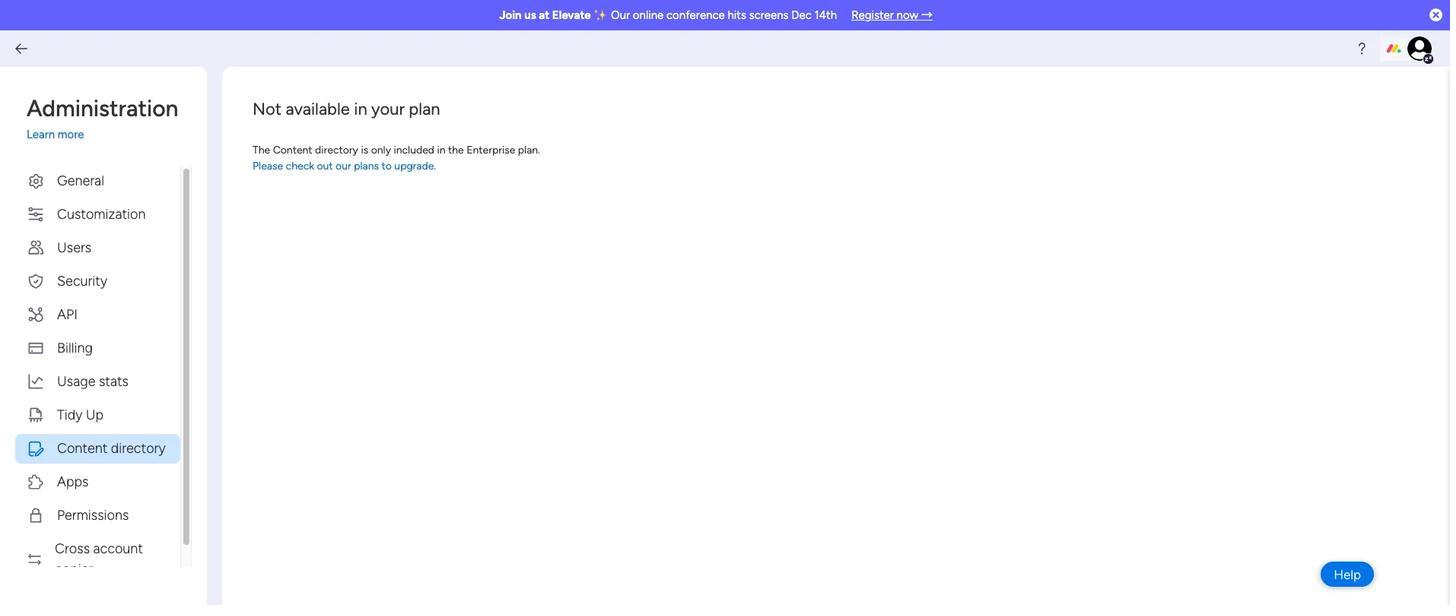 Task type: locate. For each thing, give the bounding box(es) containing it.
tidy up
[[57, 407, 104, 424]]

our
[[336, 160, 351, 173]]

the
[[253, 144, 270, 157]]

directory inside the content directory is only included in the enterprise plan. please check out our plans to upgrade.
[[315, 144, 358, 157]]

the
[[448, 144, 464, 157]]

content inside content directory button
[[57, 440, 108, 457]]

more
[[58, 128, 84, 142]]

screens
[[749, 8, 789, 22]]

content
[[273, 144, 313, 157], [57, 440, 108, 457]]

conference
[[667, 8, 725, 22]]

join
[[499, 8, 522, 22]]

1 vertical spatial in
[[437, 144, 446, 157]]

0 vertical spatial content
[[273, 144, 313, 157]]

content down tidy up
[[57, 440, 108, 457]]

apps button
[[15, 468, 180, 497]]

tidy up button
[[15, 401, 180, 430]]

✨
[[594, 8, 608, 22]]

usage stats button
[[15, 367, 180, 397]]

customization button
[[15, 200, 180, 229]]

1 horizontal spatial directory
[[315, 144, 358, 157]]

up
[[86, 407, 104, 424]]

users button
[[15, 233, 180, 263]]

jacob simon image
[[1408, 37, 1432, 61]]

register
[[852, 8, 894, 22]]

14th
[[815, 8, 837, 22]]

us
[[525, 8, 536, 22]]

register now →
[[852, 8, 933, 22]]

0 horizontal spatial in
[[354, 99, 367, 120]]

billing button
[[15, 334, 180, 363]]

0 vertical spatial directory
[[315, 144, 358, 157]]

0 horizontal spatial directory
[[111, 440, 166, 457]]

directory
[[315, 144, 358, 157], [111, 440, 166, 457]]

account
[[93, 541, 143, 558]]

out
[[317, 160, 333, 173]]

0 vertical spatial in
[[354, 99, 367, 120]]

back to workspace image
[[14, 41, 29, 56]]

directory inside button
[[111, 440, 166, 457]]

only
[[371, 144, 391, 157]]

security button
[[15, 267, 180, 296]]

learn
[[27, 128, 55, 142]]

content up check
[[273, 144, 313, 157]]

in
[[354, 99, 367, 120], [437, 144, 446, 157]]

in left the
[[437, 144, 446, 157]]

in left the your
[[354, 99, 367, 120]]

included
[[394, 144, 435, 157]]

content inside the content directory is only included in the enterprise plan. please check out our plans to upgrade.
[[273, 144, 313, 157]]

register now → link
[[852, 8, 933, 22]]

0 horizontal spatial content
[[57, 440, 108, 457]]

directory up our
[[315, 144, 358, 157]]

help
[[1334, 567, 1362, 583]]

please check out our plans to upgrade. button
[[253, 160, 436, 173]]

directory down tidy up button
[[111, 440, 166, 457]]

1 horizontal spatial content
[[273, 144, 313, 157]]

1 vertical spatial content
[[57, 440, 108, 457]]

the content directory is only included in the enterprise plan. please check out our plans to upgrade.
[[253, 144, 540, 173]]

check
[[286, 160, 314, 173]]

copier
[[55, 561, 93, 578]]

hits
[[728, 8, 747, 22]]

users
[[57, 239, 91, 256]]

1 vertical spatial directory
[[111, 440, 166, 457]]

our
[[611, 8, 630, 22]]

at
[[539, 8, 550, 22]]

1 horizontal spatial in
[[437, 144, 446, 157]]

general button
[[15, 166, 180, 196]]



Task type: describe. For each thing, give the bounding box(es) containing it.
cross account copier
[[55, 541, 143, 578]]

now
[[897, 8, 919, 22]]

content directory button
[[15, 434, 180, 464]]

cross
[[55, 541, 90, 558]]

customization
[[57, 206, 146, 223]]

is
[[361, 144, 369, 157]]

join us at elevate ✨ our online conference hits screens dec 14th
[[499, 8, 837, 22]]

your
[[372, 99, 405, 120]]

cross account copier button
[[15, 535, 180, 585]]

permissions button
[[15, 501, 180, 531]]

security
[[57, 273, 107, 290]]

apps
[[57, 474, 89, 491]]

help button
[[1321, 562, 1375, 588]]

dec
[[792, 8, 812, 22]]

not
[[253, 99, 282, 120]]

please
[[253, 160, 283, 173]]

→
[[922, 8, 933, 22]]

not available in your plan
[[253, 99, 440, 120]]

in inside the content directory is only included in the enterprise plan. please check out our plans to upgrade.
[[437, 144, 446, 157]]

content directory
[[57, 440, 166, 457]]

plan.
[[518, 144, 540, 157]]

upgrade.
[[395, 160, 436, 173]]

enterprise
[[467, 144, 516, 157]]

plans
[[354, 160, 379, 173]]

api button
[[15, 300, 180, 330]]

administration
[[27, 95, 178, 123]]

to
[[382, 160, 392, 173]]

elevate
[[552, 8, 591, 22]]

permissions
[[57, 507, 129, 524]]

learn more link
[[27, 126, 192, 143]]

stats
[[99, 373, 129, 390]]

online
[[633, 8, 664, 22]]

available
[[286, 99, 350, 120]]

tidy
[[57, 407, 82, 424]]

general
[[57, 172, 104, 189]]

administration learn more
[[27, 95, 178, 142]]

usage
[[57, 373, 95, 390]]

help image
[[1355, 41, 1370, 56]]

usage stats
[[57, 373, 129, 390]]

billing
[[57, 340, 93, 357]]

api
[[57, 306, 78, 323]]

plan
[[409, 99, 440, 120]]



Task type: vqa. For each thing, say whether or not it's contained in the screenshot.
Board within the Heading
no



